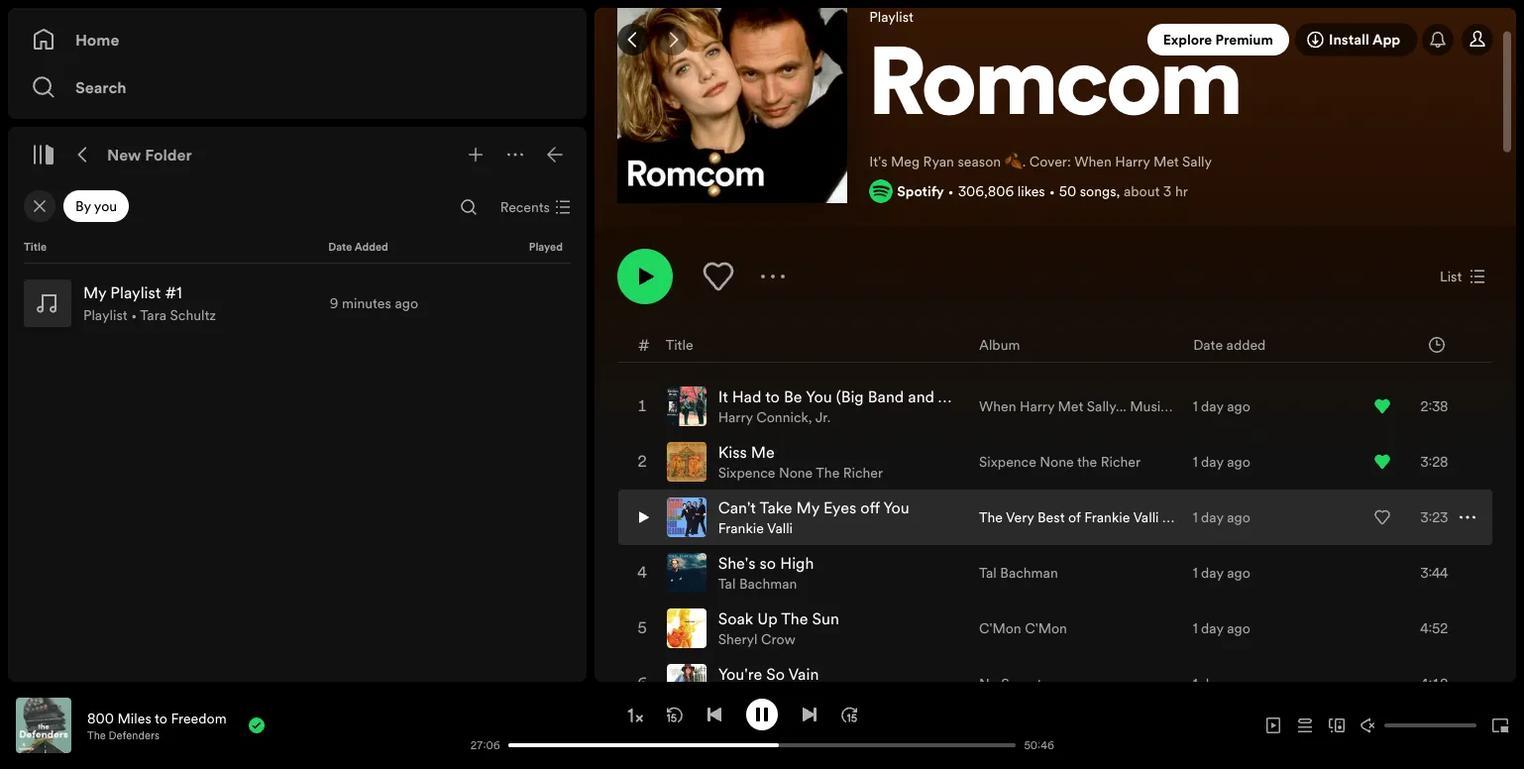 Task type: locate. For each thing, give the bounding box(es) containing it.
play can't take my eyes off you by frankie valli image
[[635, 505, 651, 529]]

1 horizontal spatial none
[[1040, 452, 1074, 471]]

none search field inside main element
[[453, 191, 484, 223]]

2 day from the top
[[1201, 452, 1224, 471]]

800 miles to freedom the defenders
[[87, 708, 227, 743]]

,
[[1117, 182, 1120, 202]]

go forward image
[[665, 32, 681, 48]]

1 vertical spatial date
[[1193, 334, 1223, 354]]

harry connick, jr. cell
[[667, 379, 963, 433]]

install app link
[[1297, 24, 1415, 56]]

top bar and user menu element
[[595, 8, 1516, 71]]

0 horizontal spatial title
[[24, 240, 47, 255]]

2 1 from the top
[[1193, 452, 1198, 471]]

to
[[155, 708, 167, 728]]

day
[[1201, 396, 1224, 416], [1201, 452, 1224, 471], [1201, 507, 1224, 527], [1201, 563, 1224, 582], [1201, 618, 1224, 638], [1201, 674, 1224, 693]]

306,806 likes
[[958, 182, 1045, 202]]

0 horizontal spatial richer
[[843, 463, 883, 482]]

2 vertical spatial the
[[87, 728, 106, 743]]

playlist
[[870, 7, 914, 27], [83, 305, 127, 325]]

ago
[[1227, 396, 1251, 416], [1227, 452, 1251, 471], [1227, 507, 1251, 527], [1227, 563, 1251, 582], [1227, 618, 1251, 638], [1227, 674, 1251, 693]]

list
[[1440, 266, 1462, 286]]

0 vertical spatial title
[[24, 240, 47, 255]]

0 horizontal spatial none
[[779, 463, 813, 482]]

next image
[[802, 706, 818, 722]]

4 1 from the top
[[1193, 563, 1198, 582]]

0 horizontal spatial tal
[[718, 574, 736, 593]]

3 day from the top
[[1201, 507, 1224, 527]]

50 songs , about 3 hr
[[1059, 182, 1188, 202]]

soak
[[718, 607, 753, 629]]

season
[[958, 152, 1001, 172]]

0 vertical spatial the
[[816, 463, 840, 482]]

1 for soak up the sun
[[1193, 618, 1198, 638]]

1 horizontal spatial harry
[[1115, 152, 1150, 172]]

5 ago from the top
[[1227, 618, 1251, 638]]

0 vertical spatial harry
[[1115, 152, 1150, 172]]

Recents, List view field
[[484, 191, 583, 223]]

1 c'mon from the left
[[979, 618, 1021, 638]]

none left the
[[1040, 452, 1074, 471]]

6 ago from the top
[[1227, 674, 1251, 693]]

2 1 day ago from the top
[[1193, 452, 1251, 471]]

bachman up c'mon c'mon link
[[1000, 563, 1058, 582]]

2 horizontal spatial the
[[816, 463, 840, 482]]

2:38
[[1421, 396, 1448, 416]]

richer right the
[[1101, 452, 1141, 471]]

hr
[[1175, 182, 1188, 202]]

she's
[[718, 552, 756, 574]]

c'mon
[[979, 618, 1021, 638], [1025, 618, 1067, 638]]

3 1 from the top
[[1193, 507, 1198, 527]]

the inside 800 miles to freedom the defenders
[[87, 728, 106, 743]]

date for date added
[[328, 240, 352, 255]]

new folder button
[[103, 139, 196, 170]]

home
[[75, 29, 119, 51]]

5 day from the top
[[1201, 618, 1224, 638]]

me
[[751, 441, 775, 463]]

group
[[16, 272, 579, 335]]

can't take my eyes off you link
[[718, 496, 910, 518]]

50:46
[[1024, 738, 1054, 753]]

3:23
[[1421, 507, 1448, 527]]

date
[[328, 240, 352, 255], [1193, 334, 1223, 354]]

# row
[[618, 327, 1493, 363]]

1 vertical spatial the
[[781, 607, 808, 629]]

duration element
[[1429, 336, 1445, 352]]

harry up kiss
[[718, 407, 753, 427]]

title down clear filters icon at the top left of the page
[[24, 240, 47, 255]]

1 day ago inside the can't take my eyes off you "row"
[[1193, 507, 1251, 527]]

tal bachman link
[[979, 563, 1058, 582], [718, 574, 797, 593]]

# column header
[[638, 327, 650, 362]]

the up eyes on the right of page
[[816, 463, 840, 482]]

the left defenders
[[87, 728, 106, 743]]

so
[[766, 663, 785, 685]]

she's so high tal bachman
[[718, 552, 814, 593]]

1 day ago
[[1193, 396, 1251, 416], [1193, 452, 1251, 471], [1193, 507, 1251, 527], [1193, 563, 1251, 582], [1193, 618, 1251, 638], [1193, 674, 1251, 693]]

1 horizontal spatial c'mon
[[1025, 618, 1067, 638]]

when
[[1075, 152, 1112, 172]]

c'mon up no
[[979, 618, 1021, 638]]

1 horizontal spatial tal bachman link
[[979, 563, 1058, 582]]

3:28 cell
[[1375, 435, 1476, 488]]

bachman inside she's so high tal bachman
[[739, 574, 797, 593]]

playlist inside main element
[[83, 305, 127, 325]]

4 1 day ago from the top
[[1193, 563, 1251, 582]]

ryan
[[923, 152, 954, 172]]

none inside the kiss me sixpence none the richer
[[779, 463, 813, 482]]

freedom
[[171, 708, 227, 728]]

off
[[860, 496, 880, 518]]

1 horizontal spatial the
[[781, 607, 808, 629]]

By you checkbox
[[63, 190, 129, 222]]

c'mon up the secrets
[[1025, 618, 1067, 638]]

the inside the kiss me sixpence none the richer
[[816, 463, 840, 482]]

date added
[[1193, 334, 1266, 354]]

1 horizontal spatial playlist
[[870, 7, 914, 27]]

take
[[760, 496, 792, 518]]

sixpence up the can't
[[718, 463, 775, 482]]

0 vertical spatial playlist
[[870, 7, 914, 27]]

connect to a device image
[[1329, 718, 1345, 733]]

date inside main element
[[328, 240, 352, 255]]

harry
[[1115, 152, 1150, 172], [718, 407, 753, 427]]

ago for kiss me
[[1227, 452, 1251, 471]]

playlist • tara schultz
[[83, 305, 216, 325]]

1 horizontal spatial title
[[666, 334, 693, 354]]

1 vertical spatial playlist
[[83, 305, 127, 325]]

1 inside the can't take my eyes off you "row"
[[1193, 507, 1198, 527]]

0 horizontal spatial harry
[[718, 407, 753, 427]]

0 vertical spatial date
[[328, 240, 352, 255]]

1 day ago for kiss me
[[1193, 452, 1251, 471]]

4 ago from the top
[[1227, 563, 1251, 582]]

you're
[[718, 663, 762, 685]]

List button
[[1432, 260, 1494, 292]]

richer
[[1101, 452, 1141, 471], [843, 463, 883, 482]]

kiss me cell
[[667, 435, 891, 488]]

explore premium
[[1163, 30, 1273, 50]]

#
[[638, 333, 650, 355]]

ago inside the can't take my eyes off you "row"
[[1227, 507, 1251, 527]]

defenders
[[109, 728, 160, 743]]

5 1 from the top
[[1193, 618, 1198, 638]]

1 day ago for she's so high
[[1193, 563, 1251, 582]]

1 vertical spatial title
[[666, 334, 693, 354]]

0 horizontal spatial c'mon
[[979, 618, 1021, 638]]

sixpence inside the kiss me sixpence none the richer
[[718, 463, 775, 482]]

tal up soak
[[718, 574, 736, 593]]

4 day from the top
[[1201, 563, 1224, 582]]

bachman up up
[[739, 574, 797, 593]]

the right up
[[781, 607, 808, 629]]

kiss
[[718, 441, 747, 463]]

now playing view image
[[47, 707, 62, 722]]

6 1 from the top
[[1193, 674, 1198, 693]]

day for soak up the sun
[[1201, 618, 1224, 638]]

romcom grid
[[596, 326, 1515, 769]]

1 horizontal spatial bachman
[[1000, 563, 1058, 582]]

day for can't take my eyes off you
[[1201, 507, 1224, 527]]

date added
[[328, 240, 388, 255]]

0 horizontal spatial bachman
[[739, 574, 797, 593]]

5 1 day ago from the top
[[1193, 618, 1251, 638]]

tal up c'mon c'mon link
[[979, 563, 997, 582]]

3 1 day ago from the top
[[1193, 507, 1251, 527]]

no
[[979, 674, 998, 693]]

miles
[[117, 708, 151, 728]]

premium
[[1216, 30, 1273, 50]]

playlist for playlist
[[870, 7, 914, 27]]

pause image
[[754, 706, 770, 722]]

none up my
[[779, 463, 813, 482]]

800
[[87, 708, 114, 728]]

title right # column header
[[666, 334, 693, 354]]

day inside the can't take my eyes off you "row"
[[1201, 507, 1224, 527]]

1 horizontal spatial date
[[1193, 334, 1223, 354]]

title inside # row
[[666, 334, 693, 354]]

0 horizontal spatial tal bachman link
[[718, 574, 797, 593]]

bachman
[[1000, 563, 1058, 582], [739, 574, 797, 593]]

now playing: 800 miles to freedom by the defenders footer
[[16, 698, 460, 753]]

spotify link
[[897, 182, 944, 202]]

my
[[796, 496, 820, 518]]

3
[[1163, 182, 1172, 202]]

harry up 50 songs , about 3 hr
[[1115, 152, 1150, 172]]

1 day ago for can't take my eyes off you
[[1193, 507, 1251, 527]]

cover:
[[1029, 152, 1071, 172]]

frankie
[[718, 518, 764, 538]]

2 c'mon from the left
[[1025, 618, 1067, 638]]

added
[[354, 240, 388, 255]]

title
[[24, 240, 47, 255], [666, 334, 693, 354]]

1 vertical spatial harry
[[718, 407, 753, 427]]

sixpence up the can't take my eyes off you "row"
[[979, 452, 1037, 471]]

title inside main element
[[24, 240, 47, 255]]

3 ago from the top
[[1227, 507, 1251, 527]]

up
[[757, 607, 778, 629]]

6 1 day ago from the top
[[1193, 674, 1251, 693]]

sixpence
[[979, 452, 1037, 471], [718, 463, 775, 482]]

None search field
[[453, 191, 484, 223]]

0 horizontal spatial sixpence
[[718, 463, 775, 482]]

ago for she's so high
[[1227, 563, 1251, 582]]

0 horizontal spatial playlist
[[83, 305, 127, 325]]

1 day from the top
[[1201, 396, 1224, 416]]

date inside # row
[[1193, 334, 1223, 354]]

search link
[[32, 67, 563, 107]]

0 horizontal spatial the
[[87, 728, 106, 743]]

richer up off at bottom right
[[843, 463, 883, 482]]

2 ago from the top
[[1227, 452, 1251, 471]]

group containing playlist
[[16, 272, 579, 335]]

none
[[1040, 452, 1074, 471], [779, 463, 813, 482]]

she's so high link
[[718, 552, 814, 574]]

skip forward 15 seconds image
[[841, 706, 857, 722]]

meg
[[891, 152, 920, 172]]

0 horizontal spatial date
[[328, 240, 352, 255]]



Task type: vqa. For each thing, say whether or not it's contained in the screenshot.
dance-
no



Task type: describe. For each thing, give the bounding box(es) containing it.
you're so vain
[[718, 663, 819, 685]]

app
[[1372, 30, 1399, 50]]

the inside soak up the sun sheryl crow
[[781, 607, 808, 629]]

it's
[[870, 152, 888, 172]]

1 horizontal spatial sixpence
[[979, 452, 1037, 471]]

crow
[[761, 629, 796, 649]]

day for kiss me
[[1201, 452, 1224, 471]]

tara
[[140, 305, 167, 325]]

previous image
[[707, 706, 722, 722]]

3:23 cell
[[1375, 490, 1476, 544]]

recents
[[500, 197, 550, 217]]

home link
[[32, 20, 563, 59]]

frankie valli link
[[718, 518, 793, 538]]

connick,
[[756, 407, 812, 427]]

50
[[1059, 182, 1077, 202]]

4:52
[[1421, 618, 1448, 638]]

she's so high cell
[[667, 546, 822, 599]]

duration image
[[1429, 336, 1445, 352]]

go back image
[[625, 32, 641, 48]]

kiss me sixpence none the richer
[[718, 441, 883, 482]]

clear filters image
[[32, 198, 48, 214]]

ago for can't take my eyes off you
[[1227, 507, 1251, 527]]

6 day from the top
[[1201, 674, 1224, 693]]

no secrets link
[[979, 674, 1048, 693]]

valli
[[767, 518, 793, 538]]

tal bachman
[[979, 563, 1058, 582]]

secrets
[[1001, 674, 1048, 693]]

jr.
[[815, 407, 831, 427]]

new folder
[[107, 144, 192, 166]]

tal inside she's so high tal bachman
[[718, 574, 736, 593]]

spotify
[[897, 182, 944, 202]]

met
[[1154, 152, 1179, 172]]

main element
[[8, 8, 587, 682]]

1 horizontal spatial richer
[[1101, 452, 1141, 471]]

c'mon c'mon
[[979, 618, 1067, 638]]

so
[[760, 552, 776, 574]]

added
[[1227, 334, 1266, 354]]

romcom
[[870, 42, 1242, 138]]

4:18
[[1421, 674, 1448, 693]]

date for date added
[[1193, 334, 1223, 354]]

it's meg ryan season 🍂. cover: when harry met sally
[[870, 152, 1212, 172]]

1 horizontal spatial tal
[[979, 563, 997, 582]]

new
[[107, 144, 141, 166]]

the for miles
[[87, 728, 106, 743]]

romcom image
[[617, 0, 847, 203]]

4:18 cell
[[1375, 657, 1476, 710]]

you're so vain link
[[718, 663, 819, 685]]

the defenders link
[[87, 728, 160, 743]]

played
[[529, 240, 563, 255]]

richer inside the kiss me sixpence none the richer
[[843, 463, 883, 482]]

the for me
[[816, 463, 840, 482]]

1 day ago for soak up the sun
[[1193, 618, 1251, 638]]

sixpence none the richer link
[[979, 452, 1141, 471]]

3:44
[[1421, 563, 1448, 582]]

you
[[883, 496, 910, 518]]

the
[[1077, 452, 1097, 471]]

songs
[[1080, 182, 1117, 202]]

sixpence none the richer link
[[718, 463, 883, 482]]

1 1 from the top
[[1193, 396, 1198, 416]]

album
[[979, 334, 1020, 354]]

ago for soak up the sun
[[1227, 618, 1251, 638]]

1 ago from the top
[[1227, 396, 1251, 416]]

soak up the sun cell
[[667, 601, 847, 655]]

soak up the sun sheryl crow
[[718, 607, 839, 649]]

sixpence none the richer
[[979, 452, 1141, 471]]

27:06
[[471, 738, 500, 753]]

search in your library image
[[461, 199, 476, 215]]

🍂.
[[1005, 152, 1026, 172]]

volume off image
[[1361, 718, 1377, 733]]

sun
[[812, 607, 839, 629]]

eyes
[[824, 496, 857, 518]]

3:28
[[1421, 452, 1448, 471]]

sally
[[1182, 152, 1212, 172]]

1 for can't take my eyes off you
[[1193, 507, 1198, 527]]

can't
[[718, 496, 756, 518]]

skip back 15 seconds image
[[667, 706, 683, 722]]

install
[[1330, 30, 1369, 50]]

can't take my eyes off you cell
[[667, 490, 918, 544]]

what's new image
[[1430, 32, 1446, 48]]

harry connick, jr.
[[718, 407, 831, 427]]

c'mon c'mon link
[[979, 618, 1067, 638]]

change speed image
[[625, 706, 645, 725]]

player controls element
[[271, 698, 1064, 753]]

306,806
[[958, 182, 1014, 202]]

1 for kiss me
[[1193, 452, 1198, 471]]

schultz
[[170, 305, 216, 325]]

kiss me link
[[718, 441, 775, 463]]

install app
[[1330, 30, 1399, 50]]

about
[[1124, 182, 1160, 202]]

1 1 day ago from the top
[[1193, 396, 1251, 416]]

can't take my eyes off you row
[[618, 489, 1493, 545]]

spotify image
[[870, 180, 893, 203]]

search
[[75, 76, 127, 98]]

can't take my eyes off you frankie valli
[[718, 496, 910, 538]]

explore premium button
[[1147, 24, 1289, 56]]

explore
[[1163, 30, 1212, 50]]

2:38 cell
[[1375, 379, 1476, 433]]

800 miles to freedom link
[[87, 708, 227, 728]]

you
[[94, 196, 117, 216]]

harry connick, jr. link
[[718, 407, 831, 427]]

likes
[[1018, 182, 1045, 202]]

harry inside harry connick, jr. cell
[[718, 407, 753, 427]]

no secrets
[[979, 674, 1048, 693]]

vain
[[788, 663, 819, 685]]

soak up the sun link
[[718, 607, 839, 629]]

1 for she's so high
[[1193, 563, 1198, 582]]

group inside main element
[[16, 272, 579, 335]]

day for she's so high
[[1201, 563, 1224, 582]]

playlist for playlist • tara schultz
[[83, 305, 127, 325]]

high
[[780, 552, 814, 574]]



